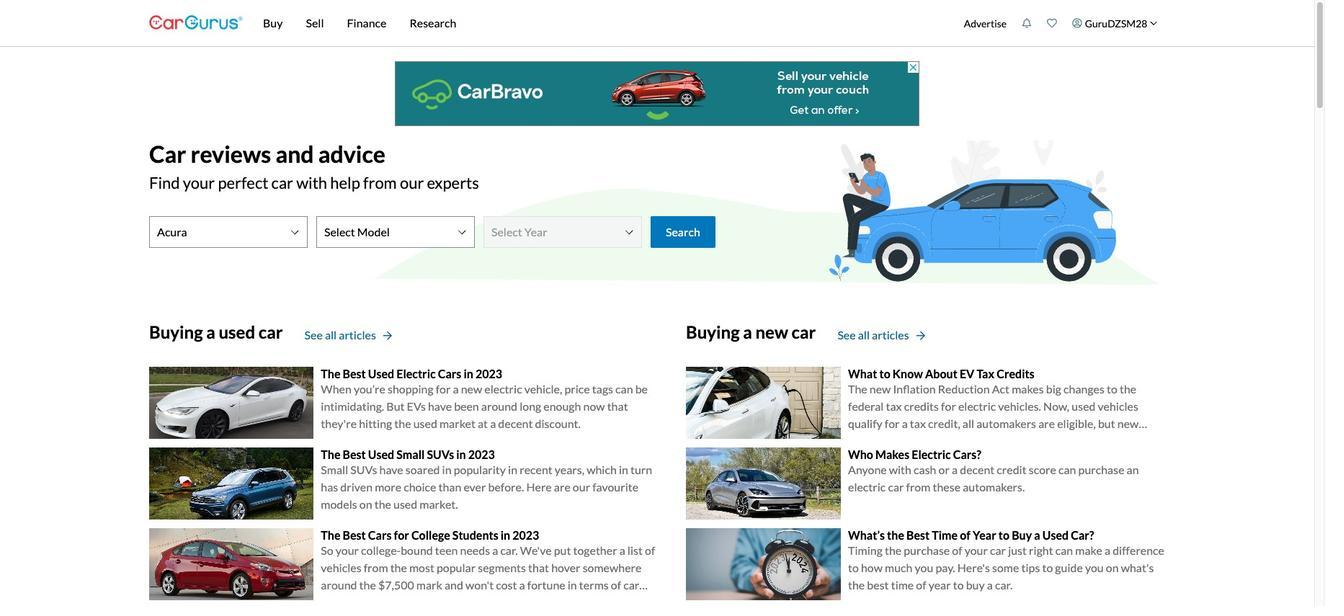 Task type: vqa. For each thing, say whether or not it's contained in the screenshot.
the middle 2023
yes



Task type: locate. For each thing, give the bounding box(es) containing it.
used inside the best used electric cars in 2023 when you're shopping for a new electric vehicle, price tags can be intimidating. but evs have been around long enough now that they're hitting the used market at a decent discount.
[[414, 417, 438, 430]]

1 horizontal spatial are
[[1039, 417, 1056, 430]]

your down what's the best time of year to buy a used car? link
[[965, 544, 988, 557]]

with inside car reviews and advice find your perfect car with help from our experts
[[296, 173, 327, 193]]

1 horizontal spatial and
[[445, 578, 464, 592]]

0 vertical spatial decent
[[498, 417, 533, 430]]

that down tags
[[608, 399, 628, 413]]

now
[[584, 399, 605, 413]]

and left advice
[[276, 140, 314, 168]]

pay.
[[936, 561, 956, 575]]

and inside the best cars for college students in 2023 so your college-bound teen needs a car. we've put together a list of vehicles from the most popular segments that hover somewhere around the $7,500 mark and won't cost a fortune in terms of car insurance.
[[445, 578, 464, 592]]

the best used electric cars in 2023 when you're shopping for a new electric vehicle, price tags can be intimidating. but evs have been around long enough now that they're hitting the used market at a decent discount.
[[321, 367, 648, 430]]

0 vertical spatial cars
[[438, 367, 462, 381]]

1 vertical spatial around
[[321, 578, 357, 592]]

articles
[[339, 328, 376, 342], [873, 328, 910, 342]]

fortune
[[528, 578, 566, 592]]

the inside the best used electric cars in 2023 when you're shopping for a new electric vehicle, price tags can be intimidating. but evs have been around long enough now that they're hitting the used market at a decent discount.
[[321, 367, 341, 381]]

popular
[[437, 561, 476, 575]]

so
[[321, 544, 334, 557]]

1 vertical spatial can
[[1059, 463, 1077, 477]]

used up "you're"
[[368, 367, 395, 381]]

0 vertical spatial are
[[1039, 417, 1056, 430]]

0 horizontal spatial electric
[[397, 367, 436, 381]]

on inside what's the best time of year to buy a used car? timing the purchase of your car just right can make a difference to how much you pay. here's some tips to guide you on what's the best time of year to buy a car.
[[1107, 561, 1119, 575]]

1 horizontal spatial see
[[838, 328, 856, 342]]

to left buy
[[954, 578, 964, 592]]

before.
[[488, 480, 524, 494]]

2 see from the left
[[838, 328, 856, 342]]

see all articles left arrow right image at bottom
[[305, 328, 376, 342]]

which
[[934, 434, 964, 448], [587, 463, 617, 477]]

see all articles up what
[[838, 328, 910, 342]]

used
[[219, 322, 255, 342], [1072, 399, 1096, 413], [414, 417, 438, 430], [394, 497, 418, 511]]

1 horizontal spatial cars
[[438, 367, 462, 381]]

you down make
[[1086, 561, 1104, 575]]

0 horizontal spatial buying
[[149, 322, 203, 342]]

the best used electric cars in 2023 image
[[149, 367, 314, 439]]

the inside the what to know about ev tax credits the new inflation reduction act makes big changes to the federal tax credits for electric vehicles. now, used vehicles qualify for a tax credit, all automakers are eligible, but new restrictions limit which vehicles qualify.
[[1120, 382, 1137, 396]]

cars up 'been' on the left of the page
[[438, 367, 462, 381]]

sell button
[[295, 0, 336, 46]]

for up credit,
[[942, 399, 957, 413]]

research
[[410, 16, 457, 30]]

0 horizontal spatial decent
[[498, 417, 533, 430]]

1 vertical spatial with
[[890, 463, 912, 477]]

used for you're
[[368, 367, 395, 381]]

0 vertical spatial purchase
[[1079, 463, 1125, 477]]

make
[[1076, 544, 1103, 557]]

1 horizontal spatial see all articles link
[[838, 327, 926, 344]]

1 horizontal spatial on
[[1107, 561, 1119, 575]]

buying
[[149, 322, 203, 342], [686, 322, 740, 342]]

all inside the what to know about ev tax credits the new inflation reduction act makes big changes to the federal tax credits for electric vehicles. now, used vehicles qualify for a tax credit, all automakers are eligible, but new restrictions limit which vehicles qualify.
[[963, 417, 975, 430]]

0 horizontal spatial see all articles link
[[305, 327, 392, 344]]

intimidating.
[[321, 399, 384, 413]]

around inside the best cars for college students in 2023 so your college-bound teen needs a car. we've put together a list of vehicles from the most popular segments that hover somewhere around the $7,500 mark and won't cost a fortune in terms of car insurance.
[[321, 578, 357, 592]]

the up insurance.
[[359, 578, 376, 592]]

terms
[[580, 578, 609, 592]]

articles left arrow right image at bottom
[[339, 328, 376, 342]]

tax
[[977, 367, 995, 381]]

decent down cars?
[[961, 463, 995, 477]]

1 horizontal spatial electric
[[912, 448, 951, 461]]

1 horizontal spatial see all articles
[[838, 328, 910, 342]]

1 vertical spatial cars
[[368, 528, 392, 542]]

menu bar containing buy
[[243, 0, 957, 46]]

see all articles for buying a new car
[[838, 328, 910, 342]]

purchase inside what's the best time of year to buy a used car? timing the purchase of your car just right can make a difference to how much you pay. here's some tips to guide you on what's the best time of year to buy a car.
[[904, 544, 950, 557]]

in
[[464, 367, 474, 381], [457, 448, 466, 461], [442, 463, 452, 477], [508, 463, 518, 477], [619, 463, 629, 477], [501, 528, 511, 542], [568, 578, 577, 592]]

vehicles up "but"
[[1099, 399, 1139, 413]]

are down the now,
[[1039, 417, 1056, 430]]

0 horizontal spatial tax
[[887, 399, 903, 413]]

1 horizontal spatial our
[[573, 480, 591, 494]]

favourite
[[593, 480, 639, 494]]

0 vertical spatial car.
[[501, 544, 518, 557]]

0 vertical spatial buy
[[263, 16, 283, 30]]

can left be
[[616, 382, 633, 396]]

of down time
[[953, 544, 963, 557]]

0 horizontal spatial are
[[554, 480, 571, 494]]

2023 inside the best used electric cars in 2023 when you're shopping for a new electric vehicle, price tags can be intimidating. but evs have been around long enough now that they're hitting the used market at a decent discount.
[[476, 367, 503, 381]]

cargurus logo homepage link link
[[149, 3, 243, 44]]

to right what
[[880, 367, 891, 381]]

the down more
[[375, 497, 391, 511]]

0 horizontal spatial our
[[400, 173, 424, 193]]

reviews
[[191, 140, 271, 168]]

decent inside who makes electric cars? anyone with cash or a decent credit score can purchase an electric car from these automakers.
[[961, 463, 995, 477]]

car. inside the best cars for college students in 2023 so your college-bound teen needs a car. we've put together a list of vehicles from the most popular segments that hover somewhere around the $7,500 mark and won't cost a fortune in terms of car insurance.
[[501, 544, 518, 557]]

0 horizontal spatial small
[[321, 463, 348, 477]]

from right 'help'
[[363, 173, 397, 193]]

0 horizontal spatial suvs
[[351, 463, 377, 477]]

0 horizontal spatial around
[[321, 578, 357, 592]]

or
[[939, 463, 950, 477]]

1 horizontal spatial tax
[[911, 417, 926, 430]]

are down years,
[[554, 480, 571, 494]]

of right list
[[645, 544, 656, 557]]

1 vertical spatial small
[[321, 463, 348, 477]]

suvs
[[427, 448, 454, 461], [351, 463, 377, 477]]

1 vertical spatial used
[[368, 448, 395, 461]]

credits
[[997, 367, 1035, 381]]

the best cars for college students in 2023 so your college-bound teen needs a car. we've put together a list of vehicles from the most popular segments that hover somewhere around the $7,500 mark and won't cost a fortune in terms of car insurance.
[[321, 528, 656, 606]]

1 vertical spatial on
[[1107, 561, 1119, 575]]

of left year
[[917, 578, 927, 592]]

electric down anyone
[[849, 480, 886, 494]]

purchase left an
[[1079, 463, 1125, 477]]

0 vertical spatial used
[[368, 367, 395, 381]]

best inside what's the best time of year to buy a used car? timing the purchase of your car just right can make a difference to how much you pay. here's some tips to guide you on what's the best time of year to buy a car.
[[907, 528, 930, 542]]

just
[[1009, 544, 1027, 557]]

you
[[915, 561, 934, 575], [1086, 561, 1104, 575]]

0 horizontal spatial on
[[360, 497, 372, 511]]

car. down some
[[996, 578, 1013, 592]]

and down popular at the bottom left
[[445, 578, 464, 592]]

articles for buying a new car
[[873, 328, 910, 342]]

the best cars for college students in 2023 image
[[149, 528, 314, 600]]

what's the best time of year to buy a used car? link
[[849, 528, 1095, 542]]

0 horizontal spatial buy
[[263, 16, 283, 30]]

all right credit,
[[963, 417, 975, 430]]

right
[[1030, 544, 1054, 557]]

the inside the best used small suvs in 2023 small suvs have soared in popularity in recent years, which in turn has driven more choice than ever before. here are our favourite models on the used market.
[[375, 497, 391, 511]]

1 vertical spatial suvs
[[351, 463, 377, 477]]

1 horizontal spatial your
[[336, 544, 359, 557]]

purchase inside who makes electric cars? anyone with cash or a decent credit score can purchase an electric car from these automakers.
[[1079, 463, 1125, 477]]

0 horizontal spatial purchase
[[904, 544, 950, 557]]

on left 'what's' at the bottom of page
[[1107, 561, 1119, 575]]

the up $7,500
[[391, 561, 407, 575]]

car. up segments at bottom left
[[501, 544, 518, 557]]

articles for buying a used car
[[339, 328, 376, 342]]

2 vertical spatial vehicles
[[321, 561, 362, 575]]

1 vertical spatial and
[[445, 578, 464, 592]]

new right "but"
[[1118, 417, 1139, 430]]

are inside the best used small suvs in 2023 small suvs have soared in popularity in recent years, which in turn has driven more choice than ever before. here are our favourite models on the used market.
[[554, 480, 571, 494]]

used
[[368, 367, 395, 381], [368, 448, 395, 461], [1043, 528, 1069, 542]]

the inside the best cars for college students in 2023 so your college-bound teen needs a car. we've put together a list of vehicles from the most popular segments that hover somewhere around the $7,500 mark and won't cost a fortune in terms of car insurance.
[[321, 528, 341, 542]]

0 vertical spatial on
[[360, 497, 372, 511]]

small up has
[[321, 463, 348, 477]]

qualify.
[[1009, 434, 1045, 448]]

at
[[478, 417, 488, 430]]

from down cash
[[907, 480, 931, 494]]

cars up college-
[[368, 528, 392, 542]]

ever
[[464, 480, 486, 494]]

best up college-
[[343, 528, 366, 542]]

used inside the best used small suvs in 2023 small suvs have soared in popularity in recent years, which in turn has driven more choice than ever before. here are our favourite models on the used market.
[[368, 448, 395, 461]]

used inside the best used small suvs in 2023 small suvs have soared in popularity in recent years, which in turn has driven more choice than ever before. here are our favourite models on the used market.
[[394, 497, 418, 511]]

limit
[[909, 434, 932, 448]]

advertisement region
[[395, 61, 920, 126]]

suvs up driven at left
[[351, 463, 377, 477]]

1 vertical spatial have
[[380, 463, 404, 477]]

have inside the best used electric cars in 2023 when you're shopping for a new electric vehicle, price tags can be intimidating. but evs have been around long enough now that they're hitting the used market at a decent discount.
[[428, 399, 452, 413]]

2 vertical spatial from
[[364, 561, 388, 575]]

1 vertical spatial car.
[[996, 578, 1013, 592]]

1 see from the left
[[305, 328, 323, 342]]

the right changes
[[1120, 382, 1137, 396]]

1 horizontal spatial purchase
[[1079, 463, 1125, 477]]

1 vertical spatial purchase
[[904, 544, 950, 557]]

menu
[[957, 3, 1166, 43]]

see all articles link up what
[[838, 327, 926, 344]]

0 vertical spatial our
[[400, 173, 424, 193]]

electric up cash
[[912, 448, 951, 461]]

used down hitting
[[368, 448, 395, 461]]

can
[[616, 382, 633, 396], [1059, 463, 1077, 477], [1056, 544, 1074, 557]]

find
[[149, 173, 180, 193]]

used inside the what to know about ev tax credits the new inflation reduction act makes big changes to the federal tax credits for electric vehicles. now, used vehicles qualify for a tax credit, all automakers are eligible, but new restrictions limit which vehicles qualify.
[[1072, 399, 1096, 413]]

with left 'help'
[[296, 173, 327, 193]]

tax down inflation
[[887, 399, 903, 413]]

best left time
[[907, 528, 930, 542]]

teen
[[435, 544, 458, 557]]

anyone
[[849, 463, 887, 477]]

0 vertical spatial small
[[397, 448, 425, 461]]

purchase
[[1079, 463, 1125, 477], [904, 544, 950, 557]]

2023 inside the best used small suvs in 2023 small suvs have soared in popularity in recent years, which in turn has driven more choice than ever before. here are our favourite models on the used market.
[[468, 448, 495, 461]]

soared
[[406, 463, 440, 477]]

see up what
[[838, 328, 856, 342]]

1 vertical spatial buy
[[1012, 528, 1033, 542]]

finance button
[[336, 0, 398, 46]]

can inside who makes electric cars? anyone with cash or a decent credit score can purchase an electric car from these automakers.
[[1059, 463, 1077, 477]]

2 buying from the left
[[686, 322, 740, 342]]

2 horizontal spatial your
[[965, 544, 988, 557]]

1 vertical spatial our
[[573, 480, 591, 494]]

gurudzsm28 menu item
[[1065, 3, 1166, 43]]

buying for buying a used car
[[149, 322, 203, 342]]

cars inside the best used electric cars in 2023 when you're shopping for a new electric vehicle, price tags can be intimidating. but evs have been around long enough now that they're hitting the used market at a decent discount.
[[438, 367, 462, 381]]

for inside the best cars for college students in 2023 so your college-bound teen needs a car. we've put together a list of vehicles from the most popular segments that hover somewhere around the $7,500 mark and won't cost a fortune in terms of car insurance.
[[394, 528, 409, 542]]

0 vertical spatial suvs
[[427, 448, 454, 461]]

have right evs
[[428, 399, 452, 413]]

used down evs
[[414, 417, 438, 430]]

articles left arrow right icon
[[873, 328, 910, 342]]

best inside the best used small suvs in 2023 small suvs have soared in popularity in recent years, which in turn has driven more choice than ever before. here are our favourite models on the used market.
[[343, 448, 366, 461]]

0 horizontal spatial articles
[[339, 328, 376, 342]]

0 horizontal spatial which
[[587, 463, 617, 477]]

2023 up we've
[[513, 528, 540, 542]]

best up "you're"
[[343, 367, 366, 381]]

best for you're
[[343, 367, 366, 381]]

0 horizontal spatial car.
[[501, 544, 518, 557]]

who makes electric cars? link
[[849, 448, 982, 461]]

vehicles down automakers
[[966, 434, 1007, 448]]

2 articles from the left
[[873, 328, 910, 342]]

2 horizontal spatial vehicles
[[1099, 399, 1139, 413]]

best for suvs
[[343, 448, 366, 461]]

1 horizontal spatial vehicles
[[966, 434, 1007, 448]]

used inside the best used electric cars in 2023 when you're shopping for a new electric vehicle, price tags can be intimidating. but evs have been around long enough now that they're hitting the used market at a decent discount.
[[368, 367, 395, 381]]

can inside what's the best time of year to buy a used car? timing the purchase of your car just right can make a difference to how much you pay. here's some tips to guide you on what's the best time of year to buy a car.
[[1056, 544, 1074, 557]]

in up before.
[[508, 463, 518, 477]]

sell
[[306, 16, 324, 30]]

1 see all articles link from the left
[[305, 327, 392, 344]]

2023 up 'been' on the left of the page
[[476, 367, 503, 381]]

all up the when
[[325, 328, 337, 342]]

0 horizontal spatial you
[[915, 561, 934, 575]]

used inside what's the best time of year to buy a used car? timing the purchase of your car just right can make a difference to how much you pay. here's some tips to guide you on what's the best time of year to buy a car.
[[1043, 528, 1069, 542]]

cash
[[914, 463, 937, 477]]

from
[[363, 173, 397, 193], [907, 480, 931, 494], [364, 561, 388, 575]]

2 vertical spatial 2023
[[513, 528, 540, 542]]

electric down 'reduction'
[[959, 399, 997, 413]]

the up the when
[[321, 367, 341, 381]]

see all articles link
[[305, 327, 392, 344], [838, 327, 926, 344]]

time
[[892, 578, 914, 592]]

1 vertical spatial from
[[907, 480, 931, 494]]

but
[[1099, 417, 1116, 430]]

1 vertical spatial electric
[[912, 448, 951, 461]]

best up driven at left
[[343, 448, 366, 461]]

0 vertical spatial vehicles
[[1099, 399, 1139, 413]]

0 vertical spatial around
[[482, 399, 518, 413]]

1 horizontal spatial which
[[934, 434, 964, 448]]

for up the bound
[[394, 528, 409, 542]]

0 vertical spatial and
[[276, 140, 314, 168]]

what's
[[1122, 561, 1155, 575]]

your
[[183, 173, 215, 193], [336, 544, 359, 557], [965, 544, 988, 557]]

0 vertical spatial with
[[296, 173, 327, 193]]

2 vertical spatial used
[[1043, 528, 1069, 542]]

cargurus logo homepage link image
[[149, 3, 243, 44]]

0 horizontal spatial see all articles
[[305, 328, 376, 342]]

car inside car reviews and advice find your perfect car with help from our experts
[[272, 173, 293, 193]]

menu bar
[[243, 0, 957, 46]]

1 horizontal spatial have
[[428, 399, 452, 413]]

2 see all articles from the left
[[838, 328, 910, 342]]

0 horizontal spatial electric
[[485, 382, 522, 396]]

are inside the what to know about ev tax credits the new inflation reduction act makes big changes to the federal tax credits for electric vehicles. now, used vehicles qualify for a tax credit, all automakers are eligible, but new restrictions limit which vehicles qualify.
[[1039, 417, 1056, 430]]

1 you from the left
[[915, 561, 934, 575]]

see all articles
[[305, 328, 376, 342], [838, 328, 910, 342]]

most
[[410, 561, 435, 575]]

car.
[[501, 544, 518, 557], [996, 578, 1013, 592]]

2 horizontal spatial electric
[[959, 399, 997, 413]]

on inside the best used small suvs in 2023 small suvs have soared in popularity in recent years, which in turn has driven more choice than ever before. here are our favourite models on the used market.
[[360, 497, 372, 511]]

buy up just
[[1012, 528, 1033, 542]]

vehicles down so
[[321, 561, 362, 575]]

needs
[[460, 544, 490, 557]]

have up more
[[380, 463, 404, 477]]

2 vertical spatial can
[[1056, 544, 1074, 557]]

1 articles from the left
[[339, 328, 376, 342]]

0 horizontal spatial see
[[305, 328, 323, 342]]

see all articles link up the when
[[305, 327, 392, 344]]

in up 'been' on the left of the page
[[464, 367, 474, 381]]

1 horizontal spatial around
[[482, 399, 518, 413]]

1 horizontal spatial buy
[[1012, 528, 1033, 542]]

the down they're
[[321, 448, 341, 461]]

you left pay.
[[915, 561, 934, 575]]

0 vertical spatial 2023
[[476, 367, 503, 381]]

decent down long
[[498, 417, 533, 430]]

0 horizontal spatial and
[[276, 140, 314, 168]]

2 vertical spatial electric
[[849, 480, 886, 494]]

0 vertical spatial that
[[608, 399, 628, 413]]

1 horizontal spatial electric
[[849, 480, 886, 494]]

in right 'students' at the bottom of the page
[[501, 528, 511, 542]]

your inside car reviews and advice find your perfect car with help from our experts
[[183, 173, 215, 193]]

models
[[321, 497, 357, 511]]

1 see all articles from the left
[[305, 328, 376, 342]]

new
[[756, 322, 789, 342], [461, 382, 483, 396], [870, 382, 891, 396], [1118, 417, 1139, 430]]

1 horizontal spatial decent
[[961, 463, 995, 477]]

on
[[360, 497, 372, 511], [1107, 561, 1119, 575]]

0 horizontal spatial all
[[325, 328, 337, 342]]

of down somewhere
[[611, 578, 622, 592]]

cars
[[438, 367, 462, 381], [368, 528, 392, 542]]

the inside the best used small suvs in 2023 small suvs have soared in popularity in recent years, which in turn has driven more choice than ever before. here are our favourite models on the used market.
[[321, 448, 341, 461]]

an
[[1127, 463, 1140, 477]]

1 horizontal spatial buying
[[686, 322, 740, 342]]

vehicles
[[1099, 399, 1139, 413], [966, 434, 1007, 448], [321, 561, 362, 575]]

0 horizontal spatial cars
[[368, 528, 392, 542]]

tax up 'limit'
[[911, 417, 926, 430]]

your inside what's the best time of year to buy a used car? timing the purchase of your car just right can make a difference to how much you pay. here's some tips to guide you on what's the best time of year to buy a car.
[[965, 544, 988, 557]]

that inside the best used electric cars in 2023 when you're shopping for a new electric vehicle, price tags can be intimidating. but evs have been around long enough now that they're hitting the used market at a decent discount.
[[608, 399, 628, 413]]

2023
[[476, 367, 503, 381], [468, 448, 495, 461], [513, 528, 540, 542]]

in inside the best used electric cars in 2023 when you're shopping for a new electric vehicle, price tags can be intimidating. but evs have been around long enough now that they're hitting the used market at a decent discount.
[[464, 367, 474, 381]]

with inside who makes electric cars? anyone with cash or a decent credit score can purchase an electric car from these automakers.
[[890, 463, 912, 477]]

that inside the best cars for college students in 2023 so your college-bound teen needs a car. we've put together a list of vehicles from the most popular segments that hover somewhere around the $7,500 mark and won't cost a fortune in terms of car insurance.
[[529, 561, 549, 575]]

0 vertical spatial electric
[[397, 367, 436, 381]]

all for buying a used car
[[325, 328, 337, 342]]

used down changes
[[1072, 399, 1096, 413]]

0 vertical spatial which
[[934, 434, 964, 448]]

a
[[206, 322, 215, 342], [744, 322, 753, 342], [453, 382, 459, 396], [490, 417, 496, 430], [902, 417, 908, 430], [952, 463, 958, 477], [1035, 528, 1041, 542], [493, 544, 498, 557], [620, 544, 626, 557], [1105, 544, 1111, 557], [520, 578, 525, 592], [988, 578, 994, 592]]

best for so
[[343, 528, 366, 542]]

0 horizontal spatial vehicles
[[321, 561, 362, 575]]

small up soared
[[397, 448, 425, 461]]

1 vertical spatial electric
[[959, 399, 997, 413]]

your right so
[[336, 544, 359, 557]]

1 vertical spatial decent
[[961, 463, 995, 477]]

with down makes
[[890, 463, 912, 477]]

search
[[666, 225, 701, 238]]

which inside the best used small suvs in 2023 small suvs have soared in popularity in recent years, which in turn has driven more choice than ever before. here are our favourite models on the used market.
[[587, 463, 617, 477]]

cars?
[[954, 448, 982, 461]]

0 vertical spatial can
[[616, 382, 633, 396]]

can right score
[[1059, 463, 1077, 477]]

which down credit,
[[934, 434, 964, 448]]

1 buying from the left
[[149, 322, 203, 342]]

the best used small suvs in 2023 image
[[149, 448, 314, 520]]

shopping
[[388, 382, 434, 396]]

the up so
[[321, 528, 341, 542]]

around up insurance.
[[321, 578, 357, 592]]

mark
[[417, 578, 443, 592]]

electric inside the what to know about ev tax credits the new inflation reduction act makes big changes to the federal tax credits for electric vehicles. now, used vehicles qualify for a tax credit, all automakers are eligible, but new restrictions limit which vehicles qualify.
[[959, 399, 997, 413]]

hover
[[552, 561, 581, 575]]

that down we've
[[529, 561, 549, 575]]

buy inside popup button
[[263, 16, 283, 30]]

1 horizontal spatial you
[[1086, 561, 1104, 575]]

than
[[439, 480, 462, 494]]

1 horizontal spatial that
[[608, 399, 628, 413]]

2 horizontal spatial all
[[963, 417, 975, 430]]

best inside the best used electric cars in 2023 when you're shopping for a new electric vehicle, price tags can be intimidating. but evs have been around long enough now that they're hitting the used market at a decent discount.
[[343, 367, 366, 381]]

used down "choice"
[[394, 497, 418, 511]]

what's the best time of year to buy a used car? timing the purchase of your car just right can make a difference to how much you pay. here's some tips to guide you on what's the best time of year to buy a car.
[[849, 528, 1165, 592]]

1 vertical spatial 2023
[[468, 448, 495, 461]]

the down 'but' at bottom
[[395, 417, 411, 430]]

buy button
[[252, 0, 295, 46]]

2023 up popularity
[[468, 448, 495, 461]]

electric up long
[[485, 382, 522, 396]]

year
[[973, 528, 997, 542]]

can up guide
[[1056, 544, 1074, 557]]

here's
[[958, 561, 991, 575]]

buying a new car
[[686, 322, 816, 342]]

electric up the shopping
[[397, 367, 436, 381]]

advertise link
[[957, 3, 1015, 43]]

on down driven at left
[[360, 497, 372, 511]]

for right the shopping
[[436, 382, 451, 396]]

around up at
[[482, 399, 518, 413]]

best inside the best cars for college students in 2023 so your college-bound teen needs a car. we've put together a list of vehicles from the most popular segments that hover somewhere around the $7,500 mark and won't cost a fortune in terms of car insurance.
[[343, 528, 366, 542]]

buy left sell
[[263, 16, 283, 30]]

new up 'been' on the left of the page
[[461, 382, 483, 396]]

credit,
[[929, 417, 961, 430]]

from inside car reviews and advice find your perfect car with help from our experts
[[363, 173, 397, 193]]

2 see all articles link from the left
[[838, 327, 926, 344]]

cars inside the best cars for college students in 2023 so your college-bound teen needs a car. we've put together a list of vehicles from the most popular segments that hover somewhere around the $7,500 mark and won't cost a fortune in terms of car insurance.
[[368, 528, 392, 542]]

electric inside the best used electric cars in 2023 when you're shopping for a new electric vehicle, price tags can be intimidating. but evs have been around long enough now that they're hitting the used market at a decent discount.
[[485, 382, 522, 396]]

see up the when
[[305, 328, 323, 342]]

1 vertical spatial which
[[587, 463, 617, 477]]



Task type: describe. For each thing, give the bounding box(es) containing it.
somewhere
[[583, 561, 642, 575]]

new inside the best used electric cars in 2023 when you're shopping for a new electric vehicle, price tags can be intimidating. but evs have been around long enough now that they're hitting the used market at a decent discount.
[[461, 382, 483, 396]]

market
[[440, 417, 476, 430]]

a inside the what to know about ev tax credits the new inflation reduction act makes big changes to the federal tax credits for electric vehicles. now, used vehicles qualify for a tax credit, all automakers are eligible, but new restrictions limit which vehicles qualify.
[[902, 417, 908, 430]]

that for tags
[[608, 399, 628, 413]]

how
[[862, 561, 883, 575]]

of left year at the right bottom
[[961, 528, 971, 542]]

purchase for can
[[1079, 463, 1125, 477]]

electric inside who makes electric cars? anyone with cash or a decent credit score can purchase an electric car from these automakers.
[[912, 448, 951, 461]]

college
[[412, 528, 450, 542]]

they're
[[321, 417, 357, 430]]

used up the best used electric cars in 2023 image
[[219, 322, 255, 342]]

search button
[[651, 216, 716, 248]]

see for buying a used car
[[305, 328, 323, 342]]

guide
[[1056, 561, 1084, 575]]

car inside the best cars for college students in 2023 so your college-bound teen needs a car. we've put together a list of vehicles from the most popular segments that hover somewhere around the $7,500 mark and won't cost a fortune in terms of car insurance.
[[624, 578, 640, 592]]

restrictions
[[849, 434, 907, 448]]

what's
[[849, 528, 885, 542]]

open notifications image
[[1023, 18, 1033, 28]]

in down hover
[[568, 578, 577, 592]]

has
[[321, 480, 338, 494]]

the best used electric cars in 2023 link
[[321, 367, 503, 381]]

chevron down image
[[1151, 19, 1158, 27]]

and inside car reviews and advice find your perfect car with help from our experts
[[276, 140, 314, 168]]

much
[[885, 561, 913, 575]]

to left how
[[849, 561, 859, 575]]

what to know about ev tax credits the new inflation reduction act makes big changes to the federal tax credits for electric vehicles. now, used vehicles qualify for a tax credit, all automakers are eligible, but new restrictions limit which vehicles qualify.
[[849, 367, 1139, 448]]

decent inside the best used electric cars in 2023 when you're shopping for a new electric vehicle, price tags can be intimidating. but evs have been around long enough now that they're hitting the used market at a decent discount.
[[498, 417, 533, 430]]

some
[[993, 561, 1020, 575]]

the left best
[[849, 578, 865, 592]]

what to know about ev tax credits image
[[686, 367, 841, 439]]

discount.
[[535, 417, 581, 430]]

to right tips
[[1043, 561, 1054, 575]]

for up restrictions
[[885, 417, 900, 430]]

in left turn
[[619, 463, 629, 477]]

have inside the best used small suvs in 2023 small suvs have soared in popularity in recent years, which in turn has driven more choice than ever before. here are our favourite models on the used market.
[[380, 463, 404, 477]]

these
[[933, 480, 961, 494]]

who makes electric cars? image
[[686, 448, 841, 520]]

the inside the best used electric cars in 2023 when you're shopping for a new electric vehicle, price tags can be intimidating. but evs have been around long enough now that they're hitting the used market at a decent discount.
[[395, 417, 411, 430]]

arrow right image
[[917, 331, 926, 341]]

evs
[[407, 399, 426, 413]]

segments
[[478, 561, 526, 575]]

2 you from the left
[[1086, 561, 1104, 575]]

buy inside what's the best time of year to buy a used car? timing the purchase of your car just right can make a difference to how much you pay. here's some tips to guide you on what's the best time of year to buy a car.
[[1012, 528, 1033, 542]]

bound
[[401, 544, 433, 557]]

eligible,
[[1058, 417, 1097, 430]]

ev
[[960, 367, 975, 381]]

years,
[[555, 463, 585, 477]]

best
[[868, 578, 889, 592]]

from inside the best cars for college students in 2023 so your college-bound teen needs a car. we've put together a list of vehicles from the most popular segments that hover somewhere around the $7,500 mark and won't cost a fortune in terms of car insurance.
[[364, 561, 388, 575]]

see for buying a new car
[[838, 328, 856, 342]]

buy
[[967, 578, 985, 592]]

saved cars image
[[1048, 18, 1058, 28]]

difference
[[1113, 544, 1165, 557]]

purchase for the
[[904, 544, 950, 557]]

to right changes
[[1107, 382, 1118, 396]]

your inside the best cars for college students in 2023 so your college-bound teen needs a car. we've put together a list of vehicles from the most popular segments that hover somewhere around the $7,500 mark and won't cost a fortune in terms of car insurance.
[[336, 544, 359, 557]]

buying for buying a new car
[[686, 322, 740, 342]]

for inside the best used electric cars in 2023 when you're shopping for a new electric vehicle, price tags can be intimidating. but evs have been around long enough now that they're hitting the used market at a decent discount.
[[436, 382, 451, 396]]

our inside car reviews and advice find your perfect car with help from our experts
[[400, 173, 424, 193]]

enough
[[544, 399, 581, 413]]

1 vertical spatial tax
[[911, 417, 926, 430]]

can inside the best used electric cars in 2023 when you're shopping for a new electric vehicle, price tags can be intimidating. but evs have been around long enough now that they're hitting the used market at a decent discount.
[[616, 382, 633, 396]]

experts
[[427, 173, 479, 193]]

2023 inside the best cars for college students in 2023 so your college-bound teen needs a car. we've put together a list of vehicles from the most popular segments that hover somewhere around the $7,500 mark and won't cost a fortune in terms of car insurance.
[[513, 528, 540, 542]]

a inside who makes electric cars? anyone with cash or a decent credit score can purchase an electric car from these automakers.
[[952, 463, 958, 477]]

car reviews and advice find your perfect car with help from our experts
[[149, 140, 479, 193]]

vehicles.
[[999, 399, 1042, 413]]

gurudzsm28 button
[[1065, 3, 1166, 43]]

driven
[[341, 480, 373, 494]]

the best used small suvs in 2023 link
[[321, 448, 495, 461]]

our inside the best used small suvs in 2023 small suvs have soared in popularity in recent years, which in turn has driven more choice than ever before. here are our favourite models on the used market.
[[573, 480, 591, 494]]

what
[[849, 367, 878, 381]]

list
[[628, 544, 643, 557]]

arrow right image
[[383, 331, 392, 341]]

car. inside what's the best time of year to buy a used car? timing the purchase of your car just right can make a difference to how much you pay. here's some tips to guide you on what's the best time of year to buy a car.
[[996, 578, 1013, 592]]

to right year at the right bottom
[[999, 528, 1010, 542]]

credits
[[905, 399, 940, 413]]

buying a used car
[[149, 322, 283, 342]]

act
[[993, 382, 1010, 396]]

timing
[[849, 544, 883, 557]]

know
[[893, 367, 924, 381]]

user icon image
[[1073, 18, 1083, 28]]

all for buying a new car
[[859, 328, 870, 342]]

when
[[321, 382, 352, 396]]

2023 for the best used small suvs in 2023
[[468, 448, 495, 461]]

research button
[[398, 0, 468, 46]]

now,
[[1044, 399, 1070, 413]]

been
[[454, 399, 479, 413]]

new up federal on the bottom right of page
[[870, 382, 891, 396]]

gurudzsm28
[[1086, 17, 1148, 29]]

we've
[[520, 544, 552, 557]]

credit
[[997, 463, 1027, 477]]

price
[[565, 382, 590, 396]]

in up popularity
[[457, 448, 466, 461]]

market.
[[420, 497, 458, 511]]

the for the best cars for college students in 2023 so your college-bound teen needs a car. we've put together a list of vehicles from the most popular segments that hover somewhere around the $7,500 mark and won't cost a fortune in terms of car insurance.
[[321, 528, 341, 542]]

1 horizontal spatial small
[[397, 448, 425, 461]]

what's the best time of year to buy a used car? image
[[686, 528, 841, 600]]

used for suvs
[[368, 448, 395, 461]]

new up what to know about ev tax credits image
[[756, 322, 789, 342]]

qualify
[[849, 417, 883, 430]]

who
[[849, 448, 874, 461]]

that for we've
[[529, 561, 549, 575]]

what to know about ev tax credits link
[[849, 367, 1035, 381]]

recent
[[520, 463, 553, 477]]

electric inside the best used electric cars in 2023 when you're shopping for a new electric vehicle, price tags can be intimidating. but evs have been around long enough now that they're hitting the used market at a decent discount.
[[397, 367, 436, 381]]

automakers.
[[963, 480, 1026, 494]]

here
[[527, 480, 552, 494]]

see all articles for buying a used car
[[305, 328, 376, 342]]

makes
[[1012, 382, 1044, 396]]

help
[[330, 173, 360, 193]]

advertise
[[964, 17, 1007, 29]]

electric inside who makes electric cars? anyone with cash or a decent credit score can purchase an electric car from these automakers.
[[849, 480, 886, 494]]

together
[[574, 544, 618, 557]]

1 vertical spatial vehicles
[[966, 434, 1007, 448]]

tips
[[1022, 561, 1041, 575]]

students
[[453, 528, 499, 542]]

2023 for the best used electric cars in 2023
[[476, 367, 503, 381]]

advice
[[319, 140, 386, 168]]

from inside who makes electric cars? anyone with cash or a decent credit score can purchase an electric car from these automakers.
[[907, 480, 931, 494]]

in up than
[[442, 463, 452, 477]]

the right what's
[[888, 528, 905, 542]]

insurance.
[[321, 596, 372, 606]]

vehicles inside the best cars for college students in 2023 so your college-bound teen needs a car. we've put together a list of vehicles from the most popular segments that hover somewhere around the $7,500 mark and won't cost a fortune in terms of car insurance.
[[321, 561, 362, 575]]

inflation
[[894, 382, 936, 396]]

car
[[149, 140, 186, 168]]

won't
[[466, 578, 494, 592]]

score
[[1029, 463, 1057, 477]]

see all articles link for buying a new car
[[838, 327, 926, 344]]

the for the best used electric cars in 2023 when you're shopping for a new electric vehicle, price tags can be intimidating. but evs have been around long enough now that they're hitting the used market at a decent discount.
[[321, 367, 341, 381]]

the for the best used small suvs in 2023 small suvs have soared in popularity in recent years, which in turn has driven more choice than ever before. here are our favourite models on the used market.
[[321, 448, 341, 461]]

tags
[[593, 382, 614, 396]]

car inside what's the best time of year to buy a used car? timing the purchase of your car just right can make a difference to how much you pay. here's some tips to guide you on what's the best time of year to buy a car.
[[991, 544, 1007, 557]]

see all articles link for buying a used car
[[305, 327, 392, 344]]

you're
[[354, 382, 386, 396]]

1 horizontal spatial suvs
[[427, 448, 454, 461]]

0 vertical spatial tax
[[887, 399, 903, 413]]

be
[[636, 382, 648, 396]]

the up 'much'
[[885, 544, 902, 557]]

reduction
[[939, 382, 990, 396]]

hitting
[[359, 417, 392, 430]]

which inside the what to know about ev tax credits the new inflation reduction act makes big changes to the federal tax credits for electric vehicles. now, used vehicles qualify for a tax credit, all automakers are eligible, but new restrictions limit which vehicles qualify.
[[934, 434, 964, 448]]

menu containing advertise
[[957, 3, 1166, 43]]

the inside the what to know about ev tax credits the new inflation reduction act makes big changes to the federal tax credits for electric vehicles. now, used vehicles qualify for a tax credit, all automakers are eligible, but new restrictions limit which vehicles qualify.
[[849, 382, 868, 396]]

car inside who makes electric cars? anyone with cash or a decent credit score can purchase an electric car from these automakers.
[[889, 480, 904, 494]]

choice
[[404, 480, 436, 494]]

around inside the best used electric cars in 2023 when you're shopping for a new electric vehicle, price tags can be intimidating. but evs have been around long enough now that they're hitting the used market at a decent discount.
[[482, 399, 518, 413]]



